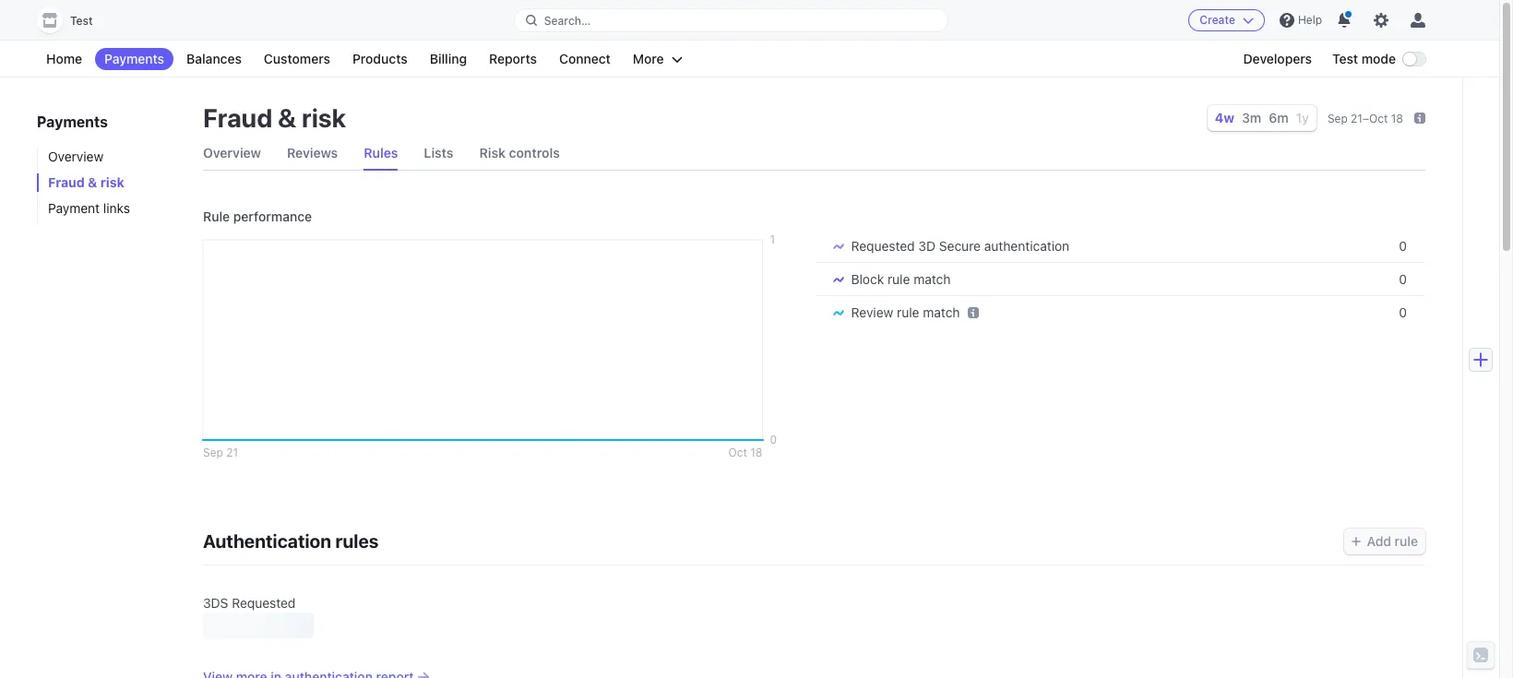 Task type: vqa. For each thing, say whether or not it's contained in the screenshot.
menu
no



Task type: describe. For each thing, give the bounding box(es) containing it.
mode
[[1362, 51, 1396, 66]]

18
[[1391, 112, 1404, 126]]

1 vertical spatial fraud & risk
[[48, 174, 124, 190]]

performance
[[233, 209, 312, 224]]

1 horizontal spatial fraud & risk
[[203, 102, 346, 133]]

risk controls link
[[479, 137, 560, 170]]

block
[[851, 271, 884, 287]]

–
[[1363, 112, 1369, 126]]

review rule match
[[851, 305, 960, 320]]

products
[[352, 51, 408, 66]]

0 for review rule match
[[1399, 305, 1407, 320]]

test for test
[[70, 14, 93, 28]]

review
[[851, 305, 894, 320]]

help
[[1298, 13, 1322, 27]]

Search… search field
[[515, 9, 948, 32]]

requested 3d secure authentication
[[851, 238, 1070, 254]]

rule for block
[[888, 271, 910, 287]]

products link
[[343, 48, 417, 70]]

risk controls
[[479, 145, 560, 161]]

billing link
[[421, 48, 476, 70]]

create button
[[1189, 9, 1265, 31]]

balances
[[186, 51, 242, 66]]

authentication
[[203, 531, 331, 552]]

6m
[[1269, 110, 1289, 126]]

rule for review
[[897, 305, 920, 320]]

0 for requested 3d secure authentication
[[1399, 238, 1407, 254]]

connect
[[559, 51, 611, 66]]

help button
[[1273, 6, 1330, 35]]

overview for reviews
[[203, 145, 261, 161]]

4w button
[[1215, 110, 1235, 126]]

fraud & risk link
[[37, 173, 185, 192]]

Search… text field
[[515, 9, 948, 32]]

developers link
[[1234, 48, 1322, 70]]

add rule
[[1367, 533, 1418, 549]]

0 vertical spatial risk
[[302, 102, 346, 133]]

3m
[[1242, 110, 1262, 126]]

lists link
[[424, 137, 454, 170]]

4w 3m 6m 1y
[[1215, 110, 1309, 126]]

more button
[[624, 48, 692, 70]]

billing
[[430, 51, 467, 66]]

rules
[[364, 145, 398, 161]]

reports
[[489, 51, 537, 66]]

oct
[[1369, 112, 1388, 126]]

test button
[[37, 7, 111, 33]]

rule for add
[[1395, 533, 1418, 549]]

tab list containing overview
[[203, 137, 1426, 171]]

home link
[[37, 48, 91, 70]]

sep
[[1328, 112, 1348, 126]]

0 vertical spatial &
[[278, 102, 296, 133]]



Task type: locate. For each thing, give the bounding box(es) containing it.
risk up 'reviews'
[[302, 102, 346, 133]]

1 vertical spatial test
[[1333, 51, 1358, 66]]

payments link
[[95, 48, 174, 70]]

rule right add
[[1395, 533, 1418, 549]]

3ds
[[203, 596, 228, 611]]

links
[[103, 200, 130, 216]]

match for review rule match
[[923, 305, 960, 320]]

1 vertical spatial rule
[[897, 305, 920, 320]]

fraud
[[203, 102, 272, 133], [48, 174, 85, 190]]

3 0 from the top
[[1399, 305, 1407, 320]]

1 vertical spatial payments
[[37, 114, 108, 130]]

1 0 from the top
[[1399, 238, 1407, 254]]

0 horizontal spatial overview
[[48, 149, 104, 164]]

test up the home
[[70, 14, 93, 28]]

rule inside button
[[1395, 533, 1418, 549]]

lists
[[424, 145, 454, 161]]

more
[[633, 51, 664, 66]]

rule down block rule match
[[897, 305, 920, 320]]

secure
[[939, 238, 981, 254]]

1 vertical spatial &
[[88, 174, 97, 190]]

0 vertical spatial fraud & risk
[[203, 102, 346, 133]]

1 horizontal spatial fraud
[[203, 102, 272, 133]]

developers
[[1244, 51, 1312, 66]]

overview link for fraud & risk
[[37, 148, 185, 166]]

0 vertical spatial payments
[[104, 51, 164, 66]]

fraud inside fraud & risk link
[[48, 174, 85, 190]]

risk up links at the top left
[[101, 174, 124, 190]]

0 vertical spatial requested
[[851, 238, 915, 254]]

rule performance
[[203, 209, 312, 224]]

overview link up rule
[[203, 137, 261, 170]]

0
[[1399, 238, 1407, 254], [1399, 271, 1407, 287], [1399, 305, 1407, 320]]

0 vertical spatial fraud
[[203, 102, 272, 133]]

fraud & risk
[[203, 102, 346, 133], [48, 174, 124, 190]]

connect link
[[550, 48, 620, 70]]

notifications image
[[1337, 13, 1352, 28]]

& up 'reviews'
[[278, 102, 296, 133]]

test left mode
[[1333, 51, 1358, 66]]

fraud & risk up 'reviews'
[[203, 102, 346, 133]]

1 vertical spatial match
[[923, 305, 960, 320]]

0 horizontal spatial &
[[88, 174, 97, 190]]

3d
[[919, 238, 936, 254]]

payments
[[104, 51, 164, 66], [37, 114, 108, 130]]

overview
[[203, 145, 261, 161], [48, 149, 104, 164]]

test mode
[[1333, 51, 1396, 66]]

payment links link
[[37, 199, 185, 218]]

fraud & risk up the payment links
[[48, 174, 124, 190]]

1 horizontal spatial risk
[[302, 102, 346, 133]]

0 vertical spatial match
[[914, 271, 951, 287]]

1 horizontal spatial requested
[[851, 238, 915, 254]]

overview link up fraud & risk link
[[37, 148, 185, 166]]

rule
[[888, 271, 910, 287], [897, 305, 920, 320], [1395, 533, 1418, 549]]

0 horizontal spatial fraud
[[48, 174, 85, 190]]

overview link
[[203, 137, 261, 170], [37, 148, 185, 166]]

customers link
[[255, 48, 340, 70]]

balances link
[[177, 48, 251, 70]]

authentication rules
[[203, 531, 379, 552]]

controls
[[509, 145, 560, 161]]

0 for block rule match
[[1399, 271, 1407, 287]]

create
[[1200, 13, 1236, 27]]

0 horizontal spatial requested
[[232, 596, 296, 611]]

1 vertical spatial requested
[[232, 596, 296, 611]]

risk
[[302, 102, 346, 133], [101, 174, 124, 190]]

reports link
[[480, 48, 546, 70]]

3ds requested
[[203, 596, 296, 611]]

payments right the home
[[104, 51, 164, 66]]

test
[[70, 14, 93, 28], [1333, 51, 1358, 66]]

payments down home link
[[37, 114, 108, 130]]

3m button
[[1242, 110, 1262, 126]]

1y button
[[1296, 110, 1309, 126]]

match for block rule match
[[914, 271, 951, 287]]

add
[[1367, 533, 1392, 549]]

tab list
[[203, 137, 1426, 171]]

&
[[278, 102, 296, 133], [88, 174, 97, 190]]

payment
[[48, 200, 100, 216]]

0 horizontal spatial overview link
[[37, 148, 185, 166]]

test for test mode
[[1333, 51, 1358, 66]]

0 horizontal spatial test
[[70, 14, 93, 28]]

0 vertical spatial 0
[[1399, 238, 1407, 254]]

0 horizontal spatial risk
[[101, 174, 124, 190]]

home
[[46, 51, 82, 66]]

1 horizontal spatial &
[[278, 102, 296, 133]]

customers
[[264, 51, 330, 66]]

risk
[[479, 145, 506, 161]]

1 vertical spatial 0
[[1399, 271, 1407, 287]]

overview for fraud & risk
[[48, 149, 104, 164]]

1y
[[1296, 110, 1309, 126]]

block rule match
[[851, 271, 951, 287]]

1 vertical spatial fraud
[[48, 174, 85, 190]]

rule right "block"
[[888, 271, 910, 287]]

6m button
[[1269, 110, 1289, 126]]

2 vertical spatial rule
[[1395, 533, 1418, 549]]

payment links
[[48, 200, 130, 216]]

requested
[[851, 238, 915, 254], [232, 596, 296, 611]]

overview up fraud & risk link
[[48, 149, 104, 164]]

test inside button
[[70, 14, 93, 28]]

requested up "block"
[[851, 238, 915, 254]]

1 horizontal spatial overview link
[[203, 137, 261, 170]]

1 horizontal spatial test
[[1333, 51, 1358, 66]]

2 0 from the top
[[1399, 271, 1407, 287]]

reviews link
[[287, 137, 338, 170]]

rules link
[[364, 137, 398, 170]]

& up the payment links
[[88, 174, 97, 190]]

authentication
[[985, 238, 1070, 254]]

match
[[914, 271, 951, 287], [923, 305, 960, 320]]

0 horizontal spatial fraud & risk
[[48, 174, 124, 190]]

rule
[[203, 209, 230, 224]]

0 vertical spatial rule
[[888, 271, 910, 287]]

0 vertical spatial test
[[70, 14, 93, 28]]

21
[[1351, 112, 1363, 126]]

add rule button
[[1344, 529, 1426, 555]]

4w
[[1215, 110, 1235, 126]]

search…
[[544, 13, 591, 27]]

overview link for reviews
[[203, 137, 261, 170]]

reviews
[[287, 145, 338, 161]]

requested right 3ds
[[232, 596, 296, 611]]

sep 21 – oct 18
[[1328, 112, 1404, 126]]

fraud up the payment
[[48, 174, 85, 190]]

rules
[[335, 531, 379, 552]]

overview up rule
[[203, 145, 261, 161]]

1 horizontal spatial overview
[[203, 145, 261, 161]]

fraud down balances "link"
[[203, 102, 272, 133]]

match down '3d'
[[914, 271, 951, 287]]

1 vertical spatial risk
[[101, 174, 124, 190]]

2 vertical spatial 0
[[1399, 305, 1407, 320]]

match down block rule match
[[923, 305, 960, 320]]

overview inside tab list
[[203, 145, 261, 161]]



